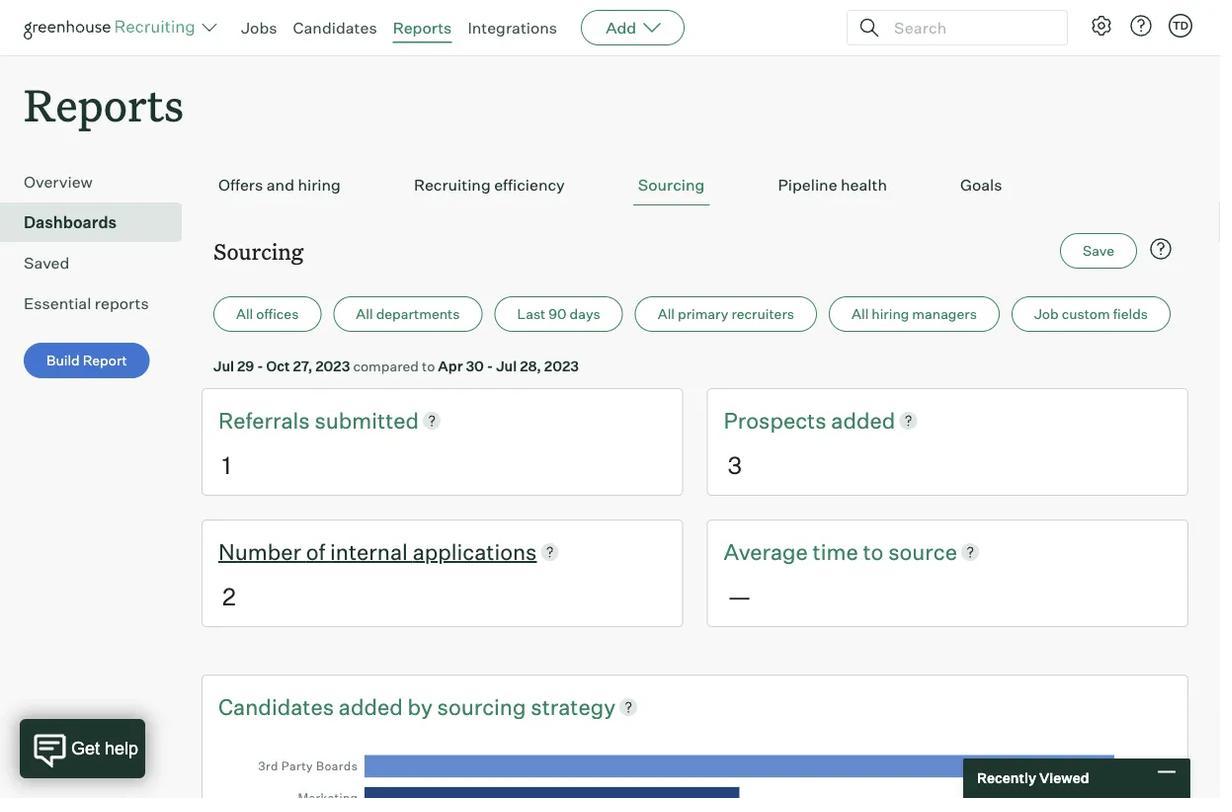 Task type: describe. For each thing, give the bounding box(es) containing it.
job custom fields button
[[1012, 297, 1171, 332]]

29
[[237, 357, 254, 375]]

goals button
[[956, 165, 1007, 206]]

of
[[306, 538, 325, 565]]

1 vertical spatial added
[[339, 693, 403, 720]]

essential
[[24, 294, 91, 313]]

1 jul from the left
[[213, 357, 234, 375]]

job
[[1035, 306, 1059, 323]]

pipeline health
[[778, 175, 887, 195]]

health
[[841, 175, 887, 195]]

managers
[[912, 306, 977, 323]]

compared
[[353, 357, 419, 375]]

0 vertical spatial candidates link
[[293, 18, 377, 38]]

number
[[218, 538, 301, 565]]

all for all primary recruiters
[[658, 306, 675, 323]]

0 horizontal spatial added link
[[339, 692, 408, 722]]

recently viewed
[[977, 770, 1090, 787]]

candidates added by sourcing
[[218, 693, 531, 720]]

save
[[1083, 242, 1115, 260]]

submitted link
[[315, 405, 419, 436]]

pipeline
[[778, 175, 838, 195]]

offers
[[218, 175, 263, 195]]

essential reports link
[[24, 292, 174, 315]]

time
[[813, 538, 858, 565]]

last 90 days button
[[495, 297, 623, 332]]

source link
[[889, 537, 957, 567]]

of link
[[306, 537, 330, 567]]

td button
[[1165, 10, 1197, 42]]

sourcing
[[437, 693, 526, 720]]

strategy
[[531, 693, 616, 720]]

all for all offices
[[236, 306, 253, 323]]

reports link
[[393, 18, 452, 38]]

departments
[[376, 306, 460, 323]]

overview
[[24, 172, 93, 192]]

saved
[[24, 253, 69, 273]]

faq image
[[1149, 237, 1173, 261]]

candidates for candidates added by sourcing
[[218, 693, 334, 720]]

save button
[[1060, 233, 1137, 269]]

all departments button
[[333, 297, 483, 332]]

all primary recruiters
[[658, 306, 795, 323]]

jobs
[[241, 18, 277, 38]]

candidates for candidates
[[293, 18, 377, 38]]

configure image
[[1090, 14, 1114, 38]]

last 90 days
[[517, 306, 601, 323]]

applications
[[413, 538, 537, 565]]

average time to
[[724, 538, 889, 565]]

td button
[[1169, 14, 1193, 38]]

primary
[[678, 306, 729, 323]]

reports
[[95, 294, 149, 313]]

xychart image
[[246, 741, 1144, 798]]

applications link
[[413, 537, 537, 567]]

3
[[728, 450, 742, 480]]

all departments
[[356, 306, 460, 323]]

internal
[[330, 538, 408, 565]]

1 vertical spatial sourcing
[[213, 236, 304, 266]]

all hiring managers
[[852, 306, 977, 323]]

offers and hiring
[[218, 175, 341, 195]]

recruiting efficiency
[[414, 175, 565, 195]]

sourcing button
[[633, 165, 710, 206]]

1 horizontal spatial reports
[[393, 18, 452, 38]]

average
[[724, 538, 808, 565]]

0 vertical spatial added link
[[831, 405, 896, 436]]

pipeline health button
[[773, 165, 892, 206]]

all offices
[[236, 306, 299, 323]]

referrals link
[[218, 405, 315, 436]]

offers and hiring button
[[213, 165, 346, 206]]

greenhouse recruiting image
[[24, 16, 202, 40]]

recently
[[977, 770, 1037, 787]]

sourcing inside button
[[638, 175, 705, 195]]

1 - from the left
[[257, 357, 263, 375]]

2 - from the left
[[487, 357, 493, 375]]

internal link
[[330, 537, 413, 567]]

essential reports
[[24, 294, 149, 313]]

dashboards link
[[24, 211, 174, 234]]

td
[[1173, 19, 1189, 32]]

report
[[83, 352, 127, 369]]

recruiters
[[732, 306, 795, 323]]

build report
[[46, 352, 127, 369]]

viewed
[[1040, 770, 1090, 787]]

integrations link
[[468, 18, 557, 38]]



Task type: vqa. For each thing, say whether or not it's contained in the screenshot.
tab list containing Offers and hiring
yes



Task type: locate. For each thing, give the bounding box(es) containing it.
jobs link
[[241, 18, 277, 38]]

number of internal
[[218, 538, 413, 565]]

apr
[[438, 357, 463, 375]]

2
[[222, 581, 236, 611]]

source
[[889, 538, 957, 565]]

0 vertical spatial added
[[831, 407, 896, 434]]

saved link
[[24, 251, 174, 275]]

add button
[[581, 10, 685, 45]]

to right time at bottom
[[863, 538, 884, 565]]

submitted
[[315, 407, 419, 434]]

1 horizontal spatial hiring
[[872, 306, 909, 323]]

4 all from the left
[[852, 306, 869, 323]]

hiring inside offers and hiring button
[[298, 175, 341, 195]]

build report button
[[24, 343, 150, 379]]

all offices button
[[213, 297, 322, 332]]

added
[[831, 407, 896, 434], [339, 693, 403, 720]]

0 vertical spatial reports
[[393, 18, 452, 38]]

- right 30 in the left of the page
[[487, 357, 493, 375]]

hiring left managers on the right of page
[[872, 306, 909, 323]]

offices
[[256, 306, 299, 323]]

hiring
[[298, 175, 341, 195], [872, 306, 909, 323]]

candidates link
[[293, 18, 377, 38], [218, 692, 339, 722]]

1 all from the left
[[236, 306, 253, 323]]

jul 29 - oct 27, 2023 compared to apr 30 - jul 28, 2023
[[213, 357, 579, 375]]

hiring inside "all hiring managers" button
[[872, 306, 909, 323]]

0 horizontal spatial jul
[[213, 357, 234, 375]]

90
[[549, 306, 567, 323]]

1 horizontal spatial added link
[[831, 405, 896, 436]]

3 all from the left
[[658, 306, 675, 323]]

sourcing link
[[437, 692, 531, 722]]

all for all hiring managers
[[852, 306, 869, 323]]

0 vertical spatial sourcing
[[638, 175, 705, 195]]

recruiting
[[414, 175, 491, 195]]

all for all departments
[[356, 306, 373, 323]]

tab list containing offers and hiring
[[213, 165, 1177, 206]]

1 vertical spatial reports
[[24, 75, 184, 133]]

efficiency
[[494, 175, 565, 195]]

time link
[[813, 537, 863, 567]]

2023
[[315, 357, 350, 375], [544, 357, 579, 375]]

and
[[267, 175, 294, 195]]

average link
[[724, 537, 813, 567]]

by link
[[408, 692, 437, 722]]

0 horizontal spatial hiring
[[298, 175, 341, 195]]

reports down greenhouse recruiting image
[[24, 75, 184, 133]]

1 horizontal spatial jul
[[496, 357, 517, 375]]

1 vertical spatial to
[[863, 538, 884, 565]]

2023 right 28, at left top
[[544, 357, 579, 375]]

jul left 29 on the left top of the page
[[213, 357, 234, 375]]

prospects link
[[724, 405, 831, 436]]

fields
[[1113, 306, 1148, 323]]

1 vertical spatial hiring
[[872, 306, 909, 323]]

1
[[222, 450, 231, 480]]

integrations
[[468, 18, 557, 38]]

0 horizontal spatial to
[[422, 357, 435, 375]]

custom
[[1062, 306, 1110, 323]]

2 jul from the left
[[496, 357, 517, 375]]

0 horizontal spatial sourcing
[[213, 236, 304, 266]]

strategy link
[[531, 692, 616, 722]]

—
[[728, 581, 752, 611]]

1 horizontal spatial -
[[487, 357, 493, 375]]

jul
[[213, 357, 234, 375], [496, 357, 517, 375]]

0 horizontal spatial added
[[339, 693, 403, 720]]

1 horizontal spatial added
[[831, 407, 896, 434]]

1 vertical spatial added link
[[339, 692, 408, 722]]

0 vertical spatial hiring
[[298, 175, 341, 195]]

candidates
[[293, 18, 377, 38], [218, 693, 334, 720]]

tab list
[[213, 165, 1177, 206]]

1 horizontal spatial sourcing
[[638, 175, 705, 195]]

Search text field
[[889, 13, 1049, 42]]

to link
[[863, 537, 889, 567]]

to left apr
[[422, 357, 435, 375]]

2023 right 27,
[[315, 357, 350, 375]]

all left managers on the right of page
[[852, 306, 869, 323]]

recruiting efficiency button
[[409, 165, 570, 206]]

2 2023 from the left
[[544, 357, 579, 375]]

28,
[[520, 357, 541, 375]]

0 vertical spatial to
[[422, 357, 435, 375]]

0 horizontal spatial reports
[[24, 75, 184, 133]]

oct
[[266, 357, 290, 375]]

all
[[236, 306, 253, 323], [356, 306, 373, 323], [658, 306, 675, 323], [852, 306, 869, 323]]

0 horizontal spatial -
[[257, 357, 263, 375]]

1 horizontal spatial to
[[863, 538, 884, 565]]

referrals
[[218, 407, 315, 434]]

0 vertical spatial candidates
[[293, 18, 377, 38]]

27,
[[293, 357, 313, 375]]

added link
[[831, 405, 896, 436], [339, 692, 408, 722]]

sourcing
[[638, 175, 705, 195], [213, 236, 304, 266]]

last
[[517, 306, 546, 323]]

1 2023 from the left
[[315, 357, 350, 375]]

all hiring managers button
[[829, 297, 1000, 332]]

1 horizontal spatial 2023
[[544, 357, 579, 375]]

by
[[408, 693, 433, 720]]

goals
[[961, 175, 1003, 195]]

all left primary on the right of the page
[[658, 306, 675, 323]]

jul left 28, at left top
[[496, 357, 517, 375]]

days
[[570, 306, 601, 323]]

- right 29 on the left top of the page
[[257, 357, 263, 375]]

reports left integrations link
[[393, 18, 452, 38]]

hiring right and
[[298, 175, 341, 195]]

to
[[422, 357, 435, 375], [863, 538, 884, 565]]

all left offices
[[236, 306, 253, 323]]

2 all from the left
[[356, 306, 373, 323]]

overview link
[[24, 170, 174, 194]]

30
[[466, 357, 484, 375]]

job custom fields
[[1035, 306, 1148, 323]]

all left departments on the top
[[356, 306, 373, 323]]

0 horizontal spatial 2023
[[315, 357, 350, 375]]

dashboards
[[24, 213, 117, 232]]

all primary recruiters button
[[635, 297, 817, 332]]

build
[[46, 352, 80, 369]]

1 vertical spatial candidates link
[[218, 692, 339, 722]]

prospects
[[724, 407, 831, 434]]

1 vertical spatial candidates
[[218, 693, 334, 720]]

add
[[606, 18, 637, 38]]



